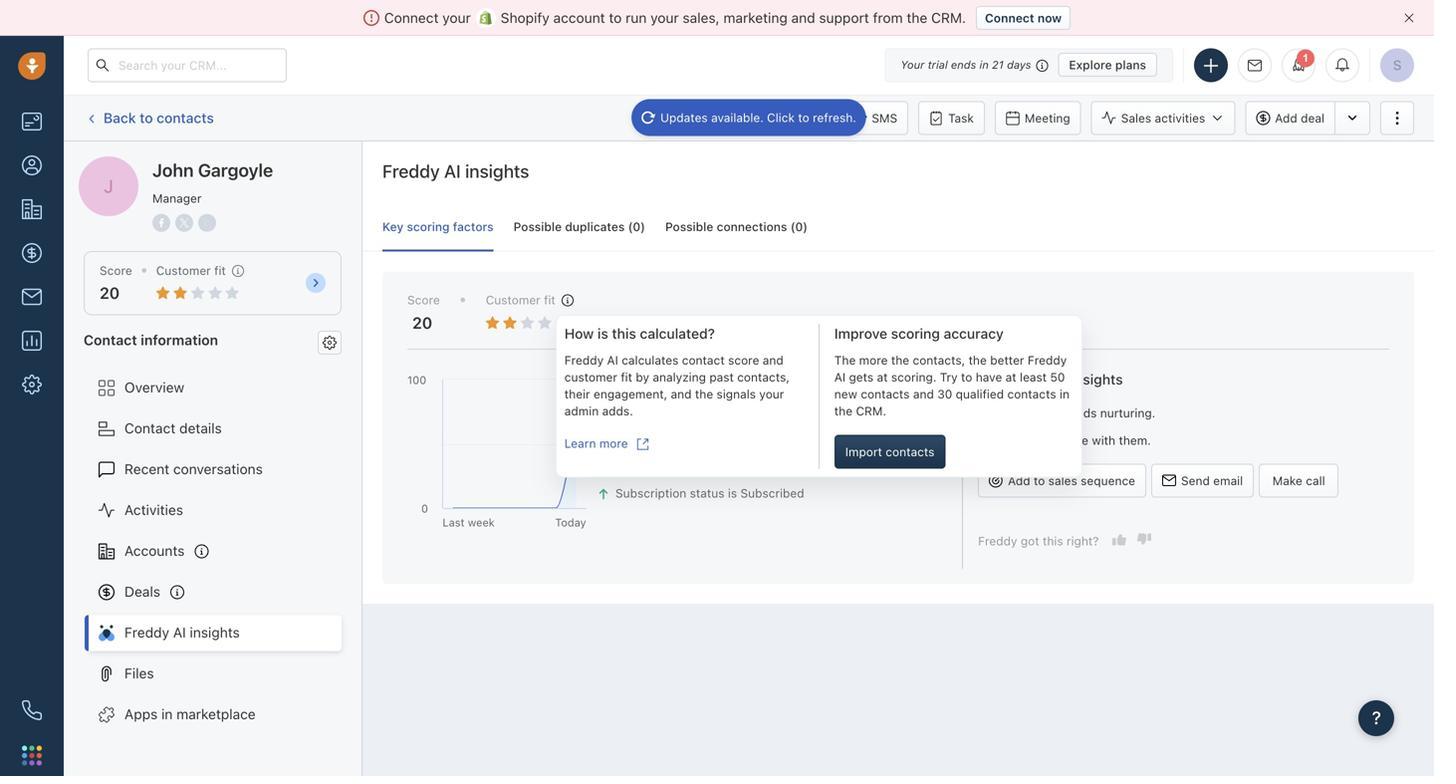 Task type: locate. For each thing, give the bounding box(es) containing it.
is for subscription status is subscribed
[[728, 486, 738, 500]]

to left run
[[609, 9, 622, 26]]

0 horizontal spatial insights
[[190, 624, 240, 641]]

is for job title is manager
[[665, 411, 674, 425]]

john down qualified
[[979, 406, 1006, 420]]

1 horizontal spatial this
[[724, 371, 748, 388]]

freddy down better
[[1005, 371, 1051, 388]]

in
[[980, 58, 989, 71], [1060, 387, 1070, 401], [161, 706, 173, 723]]

customer up information
[[156, 264, 211, 278]]

manager
[[152, 191, 202, 205], [677, 411, 727, 425]]

activities
[[1156, 111, 1206, 125]]

freddy ai insights up 'john gargoyle needs nurturing.'
[[1005, 371, 1124, 388]]

crm. inside the more the contacts, the better freddy ai gets at scoring. try to have at least 50 new contacts and 30 qualified contacts in the crm.
[[856, 404, 887, 418]]

shopify
[[501, 9, 550, 26]]

score for contact
[[729, 353, 760, 367]]

gargoyle for continue to engage with them.
[[1010, 406, 1060, 420]]

0 horizontal spatial (0)
[[628, 220, 646, 234]]

ai down the
[[835, 370, 846, 384]]

fit left by
[[621, 370, 633, 384]]

is down signals
[[756, 436, 765, 450]]

customer
[[156, 264, 211, 278], [486, 293, 541, 307]]

connect for connect now
[[986, 11, 1035, 25]]

add left deal at the right top of page
[[1276, 111, 1298, 125]]

1 horizontal spatial j
[[104, 176, 113, 197]]

possible left connections
[[666, 220, 714, 234]]

is for email status is active
[[687, 461, 697, 475]]

to right try on the right top of page
[[962, 370, 973, 384]]

1 horizontal spatial crm.
[[932, 9, 967, 26]]

status down the active on the bottom of page
[[690, 486, 725, 500]]

score up 20 "button"
[[100, 264, 132, 278]]

insights up the 'key scoring factors' link
[[465, 160, 530, 182]]

2 horizontal spatial john
[[979, 406, 1006, 420]]

j down back in the left of the page
[[104, 176, 113, 197]]

0 vertical spatial customer fit
[[156, 264, 226, 278]]

0 horizontal spatial customer
[[156, 264, 211, 278]]

0 horizontal spatial add
[[1009, 474, 1031, 488]]

more inside the more the contacts, the better freddy ai gets at scoring. try to have at least 50 new contacts and 30 qualified contacts in the crm.
[[860, 353, 888, 367]]

add to sales sequence button
[[979, 464, 1147, 498]]

score right past
[[752, 371, 788, 388]]

possible duplicates (0) link
[[514, 202, 646, 252]]

1 horizontal spatial freddy ai insights
[[383, 160, 530, 182]]

in left 21
[[980, 58, 989, 71]]

status down subscription
[[649, 461, 684, 475]]

john gargoyle needs nurturing.
[[979, 406, 1156, 420]]

in inside the more the contacts, the better freddy ai gets at scoring. try to have at least 50 new contacts and 30 qualified contacts in the crm.
[[1060, 387, 1070, 401]]

0 vertical spatial email
[[686, 111, 717, 125]]

2 vertical spatial status
[[690, 486, 725, 500]]

1 vertical spatial crm.
[[856, 404, 887, 418]]

your right run
[[651, 9, 679, 26]]

Search your CRM... text field
[[88, 48, 287, 82]]

0 vertical spatial this
[[612, 325, 637, 342]]

meeting button
[[995, 101, 1082, 135]]

add for add deal
[[1276, 111, 1298, 125]]

contact for contact details
[[125, 420, 176, 437]]

back to contacts link
[[84, 102, 215, 134]]

improve scoring accuracy
[[835, 325, 1004, 342]]

0 vertical spatial score
[[729, 353, 760, 367]]

subscription
[[616, 486, 687, 500]]

and down scoring.
[[914, 387, 935, 401]]

0 vertical spatial fit
[[214, 264, 226, 278]]

more down job
[[600, 436, 628, 450]]

to right click
[[799, 111, 810, 125]]

1 vertical spatial sms
[[616, 436, 642, 450]]

j for score
[[104, 176, 113, 197]]

john
[[119, 156, 150, 172], [152, 159, 194, 181], [979, 406, 1006, 420]]

1 horizontal spatial customer fit
[[486, 293, 556, 307]]

1 at from the left
[[877, 370, 888, 384]]

0 horizontal spatial crm.
[[856, 404, 887, 418]]

1 horizontal spatial contacts,
[[913, 353, 966, 367]]

0
[[422, 502, 429, 515]]

the
[[907, 9, 928, 26], [892, 353, 910, 367], [969, 353, 987, 367], [695, 387, 714, 401], [835, 404, 853, 418]]

1 horizontal spatial email
[[686, 111, 717, 125]]

to inside back to contacts link
[[140, 109, 153, 126]]

contact for contact information
[[84, 332, 137, 348]]

is right the 'title'
[[665, 411, 674, 425]]

task button
[[919, 101, 985, 135]]

ai up the 'key scoring factors' link
[[444, 160, 461, 182]]

this for how
[[612, 325, 637, 342]]

0 horizontal spatial this
[[612, 325, 637, 342]]

scoring inside the 'key scoring factors' link
[[407, 220, 450, 234]]

ends
[[952, 58, 977, 71]]

score inside freddy ai calculates contact score and customer fit by analyzing past contacts, their engagement, and the signals your admin adds.
[[729, 353, 760, 367]]

in right apps
[[161, 706, 173, 723]]

freddy
[[383, 160, 440, 182], [565, 353, 604, 367], [1028, 353, 1068, 367], [1005, 371, 1051, 388], [979, 534, 1018, 548], [125, 624, 169, 641]]

ai
[[444, 160, 461, 182], [607, 353, 619, 367], [835, 370, 846, 384], [1055, 371, 1068, 388], [173, 624, 186, 641]]

the more the contacts, the better freddy ai gets at scoring. try to have at least 50 new contacts and 30 qualified contacts in the crm.
[[835, 353, 1070, 418]]

1 vertical spatial 20
[[413, 313, 433, 332]]

more for learn
[[600, 436, 628, 450]]

past
[[710, 370, 734, 384]]

contacts down gets
[[861, 387, 910, 401]]

1 vertical spatial subscribed
[[741, 486, 805, 500]]

21
[[993, 58, 1004, 71]]

the inside freddy ai calculates contact score and customer fit by analyzing past contacts, their engagement, and the signals your admin adds.
[[695, 387, 714, 401]]

to left 'sales'
[[1034, 474, 1046, 488]]

0 horizontal spatial freddy ai insights
[[125, 624, 240, 641]]

the
[[835, 353, 856, 367]]

0 horizontal spatial more
[[600, 436, 628, 450]]

john for continue to engage with them.
[[979, 406, 1006, 420]]

1 (0) from the left
[[628, 220, 646, 234]]

explore plans link
[[1059, 53, 1158, 77]]

0 vertical spatial j
[[90, 157, 97, 171]]

connect inside button
[[986, 11, 1035, 25]]

your right signals
[[760, 387, 785, 401]]

contacts down search your crm... text field
[[157, 109, 214, 126]]

freddy ai insights up the 'key scoring factors' link
[[383, 160, 530, 182]]

them.
[[1120, 433, 1152, 447]]

this down contact
[[724, 371, 748, 388]]

0 horizontal spatial sms
[[616, 436, 642, 450]]

0 horizontal spatial contacts,
[[738, 370, 790, 384]]

2 horizontal spatial this
[[1043, 534, 1064, 548]]

contact up recent
[[125, 420, 176, 437]]

ai up customer
[[607, 353, 619, 367]]

and
[[792, 9, 816, 26], [763, 353, 784, 367], [671, 387, 692, 401], [914, 387, 935, 401]]

score 20 up 100
[[408, 293, 440, 332]]

the right from
[[907, 9, 928, 26]]

1 vertical spatial email
[[616, 461, 646, 475]]

1 horizontal spatial 20
[[413, 313, 433, 332]]

analyzing
[[653, 370, 706, 384]]

crm. down new
[[856, 404, 887, 418]]

1 vertical spatial customer
[[486, 293, 541, 307]]

files
[[125, 665, 154, 682]]

key inside the 'key scoring factors' link
[[383, 220, 404, 234]]

20 up 100
[[413, 313, 433, 332]]

1 vertical spatial scoring
[[892, 325, 941, 342]]

trial
[[928, 58, 948, 71]]

0 vertical spatial score
[[100, 264, 132, 278]]

customer fit up information
[[156, 264, 226, 278]]

connections
[[717, 220, 788, 234]]

freddy left got
[[979, 534, 1018, 548]]

crm.
[[932, 9, 967, 26], [856, 404, 887, 418]]

1 vertical spatial this
[[724, 371, 748, 388]]

score 20
[[100, 264, 132, 303], [408, 293, 440, 332]]

1 horizontal spatial manager
[[677, 411, 727, 425]]

contacts, up signals
[[738, 370, 790, 384]]

fit inside freddy ai calculates contact score and customer fit by analyzing past contacts, their engagement, and the signals your admin adds.
[[621, 370, 633, 384]]

more up gets
[[860, 353, 888, 367]]

status up the active on the bottom of page
[[718, 436, 753, 450]]

freddy up 50
[[1028, 353, 1068, 367]]

1 horizontal spatial connect
[[986, 11, 1035, 25]]

email
[[1214, 474, 1244, 488]]

2 vertical spatial fit
[[621, 370, 633, 384]]

1 horizontal spatial scoring
[[892, 325, 941, 342]]

1 vertical spatial j
[[104, 176, 113, 197]]

scoring
[[407, 220, 450, 234], [892, 325, 941, 342]]

and down analyzing
[[671, 387, 692, 401]]

more
[[860, 353, 888, 367], [600, 436, 628, 450]]

0 horizontal spatial at
[[877, 370, 888, 384]]

contacts
[[157, 109, 214, 126], [861, 387, 910, 401], [1008, 387, 1057, 401], [886, 445, 935, 459]]

at right gets
[[877, 370, 888, 384]]

0 horizontal spatial fit
[[214, 264, 226, 278]]

0 vertical spatial contacts,
[[913, 353, 966, 367]]

with
[[1093, 433, 1116, 447]]

week
[[468, 516, 495, 529]]

your
[[443, 9, 471, 26], [651, 9, 679, 26], [760, 387, 785, 401]]

accounts
[[125, 543, 185, 559]]

john down back to contacts link
[[119, 156, 150, 172]]

ai inside the more the contacts, the better freddy ai gets at scoring. try to have at least 50 new contacts and 30 qualified contacts in the crm.
[[835, 370, 846, 384]]

0 vertical spatial factors
[[453, 220, 494, 234]]

call
[[767, 111, 789, 125]]

insights up marketplace
[[190, 624, 240, 641]]

0 vertical spatial customer
[[156, 264, 211, 278]]

0 vertical spatial more
[[860, 353, 888, 367]]

in down 50
[[1060, 387, 1070, 401]]

sms
[[872, 111, 898, 125], [616, 436, 642, 450]]

2 vertical spatial insights
[[190, 624, 240, 641]]

gargoyle
[[154, 156, 211, 172], [198, 159, 273, 181], [1010, 406, 1060, 420]]

manager up sms subscription status is subscribed
[[677, 411, 727, 425]]

(0) right the duplicates
[[628, 220, 646, 234]]

contacts, up try on the right top of page
[[913, 353, 966, 367]]

0 vertical spatial contact
[[84, 332, 137, 348]]

contacts,
[[913, 353, 966, 367], [738, 370, 790, 384]]

send email
[[1182, 474, 1244, 488]]

1 horizontal spatial more
[[860, 353, 888, 367]]

0 horizontal spatial scoring
[[407, 220, 450, 234]]

is down the active on the bottom of page
[[728, 486, 738, 500]]

1 vertical spatial factors
[[625, 371, 671, 388]]

gargoyle for manager
[[198, 159, 273, 181]]

customer fit
[[156, 264, 226, 278], [486, 293, 556, 307]]

1 horizontal spatial add
[[1276, 111, 1298, 125]]

phone element
[[12, 691, 52, 730]]

this right got
[[1043, 534, 1064, 548]]

factors
[[453, 220, 494, 234], [625, 371, 671, 388]]

(0) for possible duplicates (0)
[[628, 220, 646, 234]]

0 horizontal spatial factors
[[453, 220, 494, 234]]

their
[[565, 387, 591, 401]]

contacts down least
[[1008, 387, 1057, 401]]

0 vertical spatial 20
[[100, 284, 120, 303]]

1 horizontal spatial john
[[152, 159, 194, 181]]

subscription
[[645, 436, 715, 450]]

1 vertical spatial more
[[600, 436, 628, 450]]

contact details
[[125, 420, 222, 437]]

call link
[[737, 101, 799, 135]]

0 vertical spatial add
[[1276, 111, 1298, 125]]

1 vertical spatial freddy ai insights
[[1005, 371, 1124, 388]]

admin
[[565, 404, 599, 418]]

email for email status is active
[[616, 461, 646, 475]]

updates available. click to refresh. link
[[632, 99, 867, 136]]

activities
[[125, 502, 183, 518]]

0 horizontal spatial score
[[100, 264, 132, 278]]

connect now
[[986, 11, 1062, 25]]

0 horizontal spatial email
[[616, 461, 646, 475]]

contacts, inside the more the contacts, the better freddy ai gets at scoring. try to have at least 50 new contacts and 30 qualified contacts in the crm.
[[913, 353, 966, 367]]

explore plans
[[1070, 58, 1147, 72]]

0 vertical spatial key
[[383, 220, 404, 234]]

status
[[718, 436, 753, 450], [649, 461, 684, 475], [690, 486, 725, 500]]

0 vertical spatial status
[[718, 436, 753, 450]]

fit up information
[[214, 264, 226, 278]]

1 vertical spatial customer fit
[[486, 293, 556, 307]]

1 horizontal spatial key
[[597, 371, 621, 388]]

1 horizontal spatial at
[[1006, 370, 1017, 384]]

2 vertical spatial freddy ai insights
[[125, 624, 240, 641]]

insights up needs at right
[[1072, 371, 1124, 388]]

0 vertical spatial manager
[[152, 191, 202, 205]]

sms inside button
[[872, 111, 898, 125]]

information
[[141, 332, 218, 348]]

2 horizontal spatial in
[[1060, 387, 1070, 401]]

score up past
[[729, 353, 760, 367]]

0 horizontal spatial connect
[[384, 9, 439, 26]]

email for email
[[686, 111, 717, 125]]

to left engage
[[1033, 433, 1044, 447]]

updates
[[661, 111, 708, 125]]

50
[[1051, 370, 1066, 384]]

to
[[609, 9, 622, 26], [140, 109, 153, 126], [799, 111, 810, 125], [962, 370, 973, 384], [1033, 433, 1044, 447], [1034, 474, 1046, 488]]

contact down 20 "button"
[[84, 332, 137, 348]]

freddy up customer
[[565, 353, 604, 367]]

possible left the duplicates
[[514, 220, 562, 234]]

learn
[[565, 436, 596, 450]]

score
[[729, 353, 760, 367], [752, 371, 788, 388]]

is right how
[[598, 325, 609, 342]]

to right back in the left of the page
[[140, 109, 153, 126]]

1 vertical spatial in
[[1060, 387, 1070, 401]]

email button
[[657, 101, 727, 135]]

1 horizontal spatial insights
[[465, 160, 530, 182]]

contact
[[84, 332, 137, 348], [125, 420, 176, 437]]

and left support
[[792, 9, 816, 26]]

your left shopify
[[443, 9, 471, 26]]

20 up "contact information"
[[100, 284, 120, 303]]

1 vertical spatial score
[[752, 371, 788, 388]]

manager down back to contacts
[[152, 191, 202, 205]]

at down better
[[1006, 370, 1017, 384]]

j down back to contacts link
[[90, 157, 97, 171]]

1 possible from the left
[[514, 220, 562, 234]]

sms right refresh.
[[872, 111, 898, 125]]

crm. up trial
[[932, 9, 967, 26]]

1 vertical spatial insights
[[1072, 371, 1124, 388]]

0 horizontal spatial customer fit
[[156, 264, 226, 278]]

try
[[940, 370, 958, 384]]

to inside "updates available. click to refresh." link
[[799, 111, 810, 125]]

customer down possible duplicates (0) link
[[486, 293, 541, 307]]

the down past
[[695, 387, 714, 401]]

gets
[[849, 370, 874, 384]]

2 horizontal spatial your
[[760, 387, 785, 401]]

is left the active on the bottom of page
[[687, 461, 697, 475]]

your trial ends in 21 days
[[901, 58, 1032, 71]]

key scoring factors
[[383, 220, 494, 234]]

freddy ai insights down deals
[[125, 624, 240, 641]]

call
[[1307, 474, 1326, 488]]

2 possible from the left
[[666, 220, 714, 234]]

2 horizontal spatial insights
[[1072, 371, 1124, 388]]

0 vertical spatial scoring
[[407, 220, 450, 234]]

(0) right connections
[[791, 220, 808, 234]]

sms down job
[[616, 436, 642, 450]]

subscribed left import
[[769, 436, 833, 450]]

make
[[1273, 474, 1303, 488]]

2 (0) from the left
[[791, 220, 808, 234]]

john down back to contacts
[[152, 159, 194, 181]]

1 vertical spatial key
[[597, 371, 621, 388]]

add down continue
[[1009, 474, 1031, 488]]

customer fit down possible duplicates (0) link
[[486, 293, 556, 307]]

1 vertical spatial contacts,
[[738, 370, 790, 384]]

0 horizontal spatial score 20
[[100, 264, 132, 303]]

your
[[901, 58, 925, 71]]

subscribed down sms subscription status is subscribed
[[741, 486, 805, 500]]

this up calculates
[[612, 325, 637, 342]]

contacts right import
[[886, 445, 935, 459]]

1 vertical spatial status
[[649, 461, 684, 475]]

0 vertical spatial sms
[[872, 111, 898, 125]]

more for the
[[860, 353, 888, 367]]

2 vertical spatial this
[[1043, 534, 1064, 548]]

email inside button
[[686, 111, 717, 125]]

1 horizontal spatial in
[[980, 58, 989, 71]]

scoring for key
[[407, 220, 450, 234]]

0 horizontal spatial key
[[383, 220, 404, 234]]

1 horizontal spatial (0)
[[791, 220, 808, 234]]

fit down the possible duplicates (0)
[[544, 293, 556, 307]]

this
[[612, 325, 637, 342], [724, 371, 748, 388], [1043, 534, 1064, 548]]

2 vertical spatial in
[[161, 706, 173, 723]]

last
[[443, 516, 465, 529]]

0 horizontal spatial possible
[[514, 220, 562, 234]]

adds.
[[602, 404, 634, 418]]

the up scoring.
[[892, 353, 910, 367]]

1 vertical spatial add
[[1009, 474, 1031, 488]]

ai up apps in marketplace
[[173, 624, 186, 641]]

make call button
[[1260, 464, 1340, 498]]

least
[[1020, 370, 1047, 384]]

1 horizontal spatial possible
[[666, 220, 714, 234]]

2 horizontal spatial fit
[[621, 370, 633, 384]]

score down 'key scoring factors'
[[408, 293, 440, 307]]

score 20 up "contact information"
[[100, 264, 132, 303]]

status for subscription status is subscribed
[[690, 486, 725, 500]]



Task type: vqa. For each thing, say whether or not it's contained in the screenshot.
The Key Scoring Factors link
yes



Task type: describe. For each thing, give the bounding box(es) containing it.
0 horizontal spatial john
[[119, 156, 150, 172]]

sms button
[[842, 101, 909, 135]]

2 at from the left
[[1006, 370, 1017, 384]]

apps
[[125, 706, 158, 723]]

freddy up the 'key scoring factors' link
[[383, 160, 440, 182]]

possible for possible connections (0)
[[666, 220, 714, 234]]

import
[[846, 445, 883, 459]]

to inside the more the contacts, the better freddy ai gets at scoring. try to have at least 50 new contacts and 30 qualified contacts in the crm.
[[962, 370, 973, 384]]

key factors behind this score
[[597, 371, 788, 388]]

ai inside freddy ai calculates contact score and customer fit by analyzing past contacts, their engagement, and the signals your admin adds.
[[607, 353, 619, 367]]

job
[[616, 411, 637, 425]]

recent conversations
[[125, 461, 263, 477]]

right?
[[1067, 534, 1100, 548]]

how
[[565, 325, 594, 342]]

close image
[[1405, 13, 1415, 23]]

freddy got this right?
[[979, 534, 1100, 548]]

1 vertical spatial manager
[[677, 411, 727, 425]]

contact information
[[84, 332, 218, 348]]

signals
[[717, 387, 756, 401]]

details
[[179, 420, 222, 437]]

recent
[[125, 461, 170, 477]]

deals
[[125, 584, 160, 600]]

john for manager
[[152, 159, 194, 181]]

and right contact
[[763, 353, 784, 367]]

call button
[[737, 101, 799, 135]]

1 link
[[1283, 48, 1316, 82]]

the up 'have'
[[969, 353, 987, 367]]

1 horizontal spatial score 20
[[408, 293, 440, 332]]

key for key scoring factors
[[383, 220, 404, 234]]

possible duplicates (0)
[[514, 220, 646, 234]]

0 vertical spatial subscribed
[[769, 436, 833, 450]]

0 horizontal spatial manager
[[152, 191, 202, 205]]

contact
[[682, 353, 725, 367]]

1 horizontal spatial factors
[[625, 371, 671, 388]]

add for add to sales sequence
[[1009, 474, 1031, 488]]

continue to engage with them.
[[979, 433, 1152, 447]]

needs
[[1063, 406, 1098, 420]]

sales activities
[[1122, 111, 1206, 125]]

got
[[1021, 534, 1040, 548]]

1 horizontal spatial your
[[651, 9, 679, 26]]

click
[[767, 111, 795, 125]]

marketing
[[724, 9, 788, 26]]

20 button
[[100, 284, 120, 303]]

this for freddy
[[1043, 534, 1064, 548]]

days
[[1008, 58, 1032, 71]]

possible for possible duplicates (0)
[[514, 220, 562, 234]]

and inside the more the contacts, the better freddy ai gets at scoring. try to have at least 50 new contacts and 30 qualified contacts in the crm.
[[914, 387, 935, 401]]

job title is manager
[[616, 411, 727, 425]]

freshworks switcher image
[[22, 746, 42, 766]]

scoring.
[[892, 370, 937, 384]]

customer
[[565, 370, 618, 384]]

make call link
[[1260, 464, 1340, 508]]

1
[[1303, 52, 1309, 64]]

sms subscription status is subscribed
[[616, 436, 833, 450]]

0 horizontal spatial 20
[[100, 284, 120, 303]]

freddy inside the more the contacts, the better freddy ai gets at scoring. try to have at least 50 new contacts and 30 qualified contacts in the crm.
[[1028, 353, 1068, 367]]

today
[[555, 516, 587, 529]]

your inside freddy ai calculates contact score and customer fit by analyzing past contacts, their engagement, and the signals your admin adds.
[[760, 387, 785, 401]]

contacts inside button
[[886, 445, 935, 459]]

phone image
[[22, 701, 42, 720]]

run
[[626, 9, 647, 26]]

j for j
[[90, 157, 97, 171]]

freddy down deals
[[125, 624, 169, 641]]

ai right least
[[1055, 371, 1068, 388]]

key for key factors behind this score
[[597, 371, 621, 388]]

sms for sms subscription status is subscribed
[[616, 436, 642, 450]]

0 vertical spatial crm.
[[932, 9, 967, 26]]

email status is active
[[616, 461, 735, 475]]

add deal
[[1276, 111, 1325, 125]]

send email image
[[1249, 59, 1263, 72]]

better
[[991, 353, 1025, 367]]

0 horizontal spatial your
[[443, 9, 471, 26]]

make call
[[1273, 474, 1326, 488]]

connect for connect your
[[384, 9, 439, 26]]

contacts, inside freddy ai calculates contact score and customer fit by analyzing past contacts, their engagement, and the signals your admin adds.
[[738, 370, 790, 384]]

30
[[938, 387, 953, 401]]

sales
[[1122, 111, 1152, 125]]

0 vertical spatial in
[[980, 58, 989, 71]]

have
[[976, 370, 1003, 384]]

add to sales sequence
[[1009, 474, 1136, 488]]

mng settings image
[[323, 336, 337, 350]]

import contacts
[[846, 445, 935, 459]]

send email button
[[1152, 464, 1255, 498]]

sales,
[[683, 9, 720, 26]]

sms for sms
[[872, 111, 898, 125]]

calculated?
[[640, 325, 715, 342]]

back
[[104, 109, 136, 126]]

sequence
[[1081, 474, 1136, 488]]

scoring for improve
[[892, 325, 941, 342]]

learn more
[[565, 436, 628, 450]]

possible connections (0) link
[[666, 202, 808, 252]]

connect your
[[384, 9, 471, 26]]

to inside add to sales sequence button
[[1034, 474, 1046, 488]]

status for email status is active
[[649, 461, 684, 475]]

freddy inside freddy ai calculates contact score and customer fit by analyzing past contacts, their engagement, and the signals your admin adds.
[[565, 353, 604, 367]]

by
[[636, 370, 650, 384]]

now
[[1038, 11, 1062, 25]]

account
[[554, 9, 606, 26]]

refresh.
[[813, 111, 857, 125]]

available.
[[712, 111, 764, 125]]

0 vertical spatial freddy ai insights
[[383, 160, 530, 182]]

freddy ai calculates contact score and customer fit by analyzing past contacts, their engagement, and the signals your admin adds.
[[565, 353, 790, 418]]

apps in marketplace
[[125, 706, 256, 723]]

new
[[835, 387, 858, 401]]

1 vertical spatial score
[[408, 293, 440, 307]]

engage
[[1047, 433, 1089, 447]]

back to contacts
[[104, 109, 214, 126]]

improve
[[835, 325, 888, 342]]

deal
[[1302, 111, 1325, 125]]

(0) for possible connections (0)
[[791, 220, 808, 234]]

duplicates
[[565, 220, 625, 234]]

continue
[[979, 433, 1029, 447]]

add deal button
[[1246, 101, 1335, 135]]

accuracy
[[944, 325, 1004, 342]]

updates available. click to refresh.
[[661, 111, 857, 125]]

1 horizontal spatial fit
[[544, 293, 556, 307]]

sales
[[1049, 474, 1078, 488]]

title
[[640, 411, 662, 425]]

2 horizontal spatial freddy ai insights
[[1005, 371, 1124, 388]]

the down new
[[835, 404, 853, 418]]

conversations
[[173, 461, 263, 477]]

score for this
[[752, 371, 788, 388]]

subscription status is subscribed
[[616, 486, 805, 500]]

qualified
[[956, 387, 1005, 401]]



